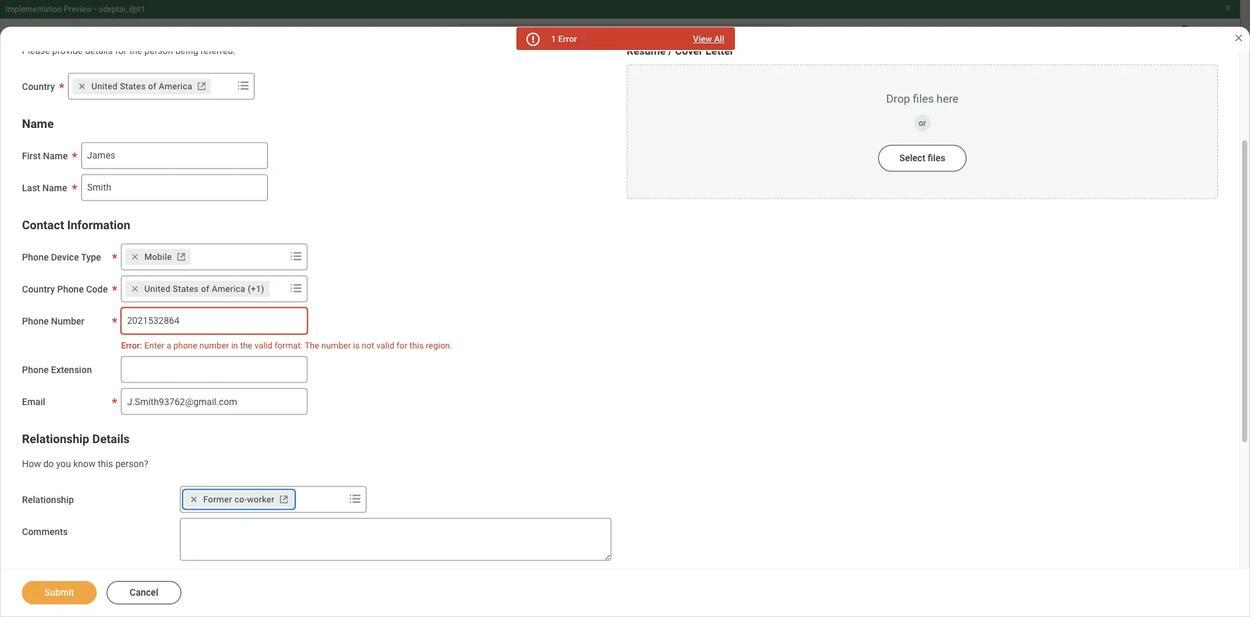 Task type: vqa. For each thing, say whether or not it's contained in the screenshot.
left "Staff"
yes



Task type: locate. For each thing, give the bounding box(es) containing it.
country for country
[[22, 81, 55, 92]]

united inside option
[[144, 284, 171, 294]]

0 vertical spatial prompts image
[[235, 78, 251, 94]]

america left ext link image
[[159, 81, 193, 91]]

america for country
[[159, 81, 193, 91]]

is left 'not'
[[353, 340, 360, 350]]

2 x small image from the top
[[128, 282, 142, 296]]

talented
[[218, 347, 252, 358]]

0 horizontal spatial staff
[[162, 237, 192, 253]]

x small image inside united states of america (+1), press delete to clear value. option
[[128, 282, 142, 296]]

details up person?
[[92, 432, 130, 446]]

country down please
[[22, 81, 55, 92]]

and down through
[[480, 429, 495, 440]]

staff hr representative - southern & central europe button
[[162, 237, 477, 253]]

0 horizontal spatial &
[[376, 237, 385, 253]]

staff right ext link image
[[222, 77, 245, 90]]

open down whenever
[[318, 359, 339, 370]]

view left the all
[[693, 34, 712, 44]]

open down value
[[189, 359, 210, 370]]

view down please
[[27, 73, 62, 92]]

mobile, press delete to clear value, ctrl + enter opens in new window. option
[[126, 249, 191, 265]]

united
[[91, 81, 118, 91], [144, 284, 171, 294]]

1 horizontal spatial for
[[397, 340, 408, 350]]

united down details
[[91, 81, 118, 91]]

all
[[715, 34, 725, 44]]

1 vertical spatial southern
[[318, 237, 373, 253]]

0 horizontal spatial valid
[[255, 340, 273, 350]]

states inside option
[[173, 284, 199, 294]]

this left the region.
[[410, 340, 424, 350]]

do
[[43, 459, 54, 470]]

0 vertical spatial in
[[231, 340, 238, 350]]

united for country
[[91, 81, 118, 91]]

include
[[348, 417, 378, 428]]

relationship inside 'group'
[[22, 432, 89, 446]]

relationship up comments
[[22, 494, 74, 505]]

1 horizontal spatial details
[[156, 73, 206, 92]]

person
[[145, 45, 173, 56]]

0 horizontal spatial is
[[353, 340, 360, 350]]

guiding
[[380, 417, 411, 428]]

phone up email at the bottom left of page
[[22, 364, 49, 375]]

0 vertical spatial central
[[398, 77, 431, 90]]

0 horizontal spatial x small image
[[75, 80, 89, 93]]

in right difference
[[306, 383, 314, 394]]

worker
[[247, 495, 275, 505]]

our up we
[[484, 347, 498, 358]]

1 error
[[551, 34, 577, 44]]

the right think at the bottom left of the page
[[303, 359, 316, 370]]

1 vertical spatial the
[[162, 417, 178, 428]]

please provide details for the person being referred.
[[22, 45, 236, 56]]

1 vertical spatial staff hr representative - southern & central europe
[[162, 237, 477, 253]]

1 horizontal spatial number
[[322, 340, 351, 350]]

and
[[303, 347, 319, 358], [573, 417, 588, 428], [480, 429, 495, 440]]

person?
[[115, 459, 148, 470]]

in inside staff hr representative - southern & central europe group
[[306, 383, 314, 394]]

0 horizontal spatial united
[[91, 81, 118, 91]]

0 vertical spatial employees,
[[254, 347, 301, 358]]

is inside we value our talented employees, and whenever possible strive to help one of our associates grow professionally before recruiting new talent to our open positions. if you think the open position you see is right for you, we encourage you to apply!
[[411, 359, 418, 370]]

0 vertical spatial for
[[115, 45, 127, 56]]

country up phone number
[[22, 284, 55, 295]]

1
[[551, 34, 556, 44]]

1 vertical spatial for
[[397, 340, 408, 350]]

0 horizontal spatial america
[[159, 81, 193, 91]]

grow
[[206, 324, 227, 335], [547, 347, 568, 358]]

the inside contact information group
[[305, 340, 319, 350]]

country
[[22, 81, 55, 92], [22, 284, 55, 295]]

0 vertical spatial &
[[388, 77, 395, 90]]

1 horizontal spatial states
[[173, 284, 199, 294]]

know
[[73, 459, 96, 470]]

right
[[420, 359, 439, 370]]

1 with from the left
[[162, 429, 180, 440]]

and inside we value our talented employees, and whenever possible strive to help one of our associates grow professionally before recruiting new talent to our open positions. if you think the open position you see is right for you, we encourage you to apply!
[[303, 347, 319, 358]]

the left person
[[129, 45, 142, 56]]

first name
[[22, 150, 68, 161]]

1 horizontal spatial america
[[212, 284, 246, 294]]

help
[[436, 347, 453, 358]]

employees, up think at the bottom left of the page
[[254, 347, 301, 358]]

&
[[388, 77, 395, 90], [376, 237, 385, 253]]

dialog containing name
[[0, 18, 1251, 617]]

1 horizontal spatial the
[[305, 340, 319, 350]]

in down your
[[231, 340, 238, 350]]

1 vertical spatial view
[[27, 73, 62, 92]]

0 horizontal spatial ext link image
[[175, 250, 188, 264]]

to left apply!
[[552, 359, 560, 370]]

1 vertical spatial and
[[573, 417, 588, 428]]

of for united states of america (+1)
[[201, 284, 210, 294]]

phone left code
[[57, 284, 84, 295]]

how do you know this person?
[[22, 459, 148, 470]]

our down value
[[173, 359, 187, 370]]

& inside group
[[376, 237, 385, 253]]

1 horizontal spatial and
[[480, 429, 495, 440]]

2 valid from the left
[[377, 340, 395, 350]]

the up writing
[[495, 417, 508, 428]]

0 horizontal spatial view
[[27, 73, 62, 92]]

the inside contact information group
[[240, 340, 253, 350]]

name up first on the left top
[[22, 117, 54, 131]]

number
[[51, 316, 84, 327]]

staff hr representative - southern & central europe group
[[162, 234, 750, 466]]

x small image right code
[[128, 282, 142, 296]]

1 vertical spatial in
[[306, 383, 314, 394]]

1 horizontal spatial grow
[[547, 347, 568, 358]]

preview
[[64, 5, 92, 14]]

prompts image right the (+1)
[[288, 280, 304, 296]]

x small image left mobile
[[128, 250, 142, 264]]

writing
[[497, 429, 526, 440]]

name right last
[[42, 182, 67, 193]]

our
[[202, 347, 216, 358], [484, 347, 498, 358], [173, 359, 187, 370], [316, 383, 330, 394]]

1 vertical spatial -
[[337, 77, 340, 90]]

0 vertical spatial staff hr representative - southern & central europe
[[222, 77, 467, 90]]

ext link image right worker
[[277, 493, 291, 506]]

view
[[693, 34, 712, 44], [27, 73, 62, 92]]

former
[[203, 495, 232, 505]]

representative for staff hr representative - southern & central europe link
[[264, 77, 335, 90]]

current
[[182, 429, 212, 440]]

notifications large image
[[1133, 33, 1146, 47]]

2 horizontal spatial -
[[337, 77, 340, 90]]

ext link image for relationship
[[277, 493, 291, 506]]

First Name text field
[[81, 142, 268, 169]]

number down excited to grow your career?
[[200, 340, 229, 350]]

for
[[115, 45, 127, 56], [397, 340, 408, 350], [442, 359, 453, 370]]

your
[[229, 324, 248, 335]]

0 vertical spatial america
[[159, 81, 193, 91]]

1 vertical spatial grow
[[547, 347, 568, 358]]

you inside 'relationship details' 'group'
[[56, 459, 71, 470]]

in inside group
[[231, 340, 238, 350]]

view inside dialog
[[693, 34, 712, 44]]

implementation preview -   adeptai_dpt1
[[5, 5, 145, 14]]

our left success
[[316, 383, 330, 394]]

0 vertical spatial southern
[[343, 77, 386, 90]]

positions.
[[212, 359, 253, 370]]

region.
[[426, 340, 453, 350]]

submit
[[44, 587, 74, 598]]

of for the responsibilities of the hr representative include guiding employees through the appropriate on and offboarding policies, following up with current employees, assisting the hr manager with administrative tasks, and writing reports.
[[245, 417, 254, 428]]

grow up apply!
[[547, 347, 568, 358]]

0 vertical spatial is
[[353, 340, 360, 350]]

code
[[86, 284, 108, 295]]

view for view all
[[693, 34, 712, 44]]

x small image for phone device type
[[128, 250, 142, 264]]

mobile element
[[144, 251, 172, 263]]

0 vertical spatial x small image
[[75, 80, 89, 93]]

0 vertical spatial europe
[[434, 77, 467, 90]]

0 horizontal spatial grow
[[206, 324, 227, 335]]

country phone code
[[22, 284, 108, 295]]

united states of america element
[[91, 80, 193, 92]]

0 vertical spatial the
[[305, 340, 319, 350]]

is
[[353, 340, 360, 350], [411, 359, 418, 370]]

1 horizontal spatial open
[[318, 359, 339, 370]]

central inside group
[[389, 237, 432, 253]]

provide
[[52, 45, 83, 56]]

x small image
[[75, 80, 89, 93], [187, 493, 201, 506]]

0 horizontal spatial this
[[98, 459, 113, 470]]

2 vertical spatial and
[[480, 429, 495, 440]]

1 vertical spatial central
[[389, 237, 432, 253]]

search image
[[457, 32, 473, 48]]

united inside option
[[91, 81, 118, 91]]

states
[[120, 81, 146, 91], [173, 284, 199, 294]]

ext link image inside mobile, press delete to clear value, ctrl + enter opens in new window. option
[[175, 250, 188, 264]]

view for view job posting details
[[27, 73, 62, 92]]

0 horizontal spatial the
[[162, 417, 178, 428]]

- inside staff hr representative - southern & central europe group
[[310, 237, 315, 253]]

device
[[51, 252, 79, 263]]

southern
[[343, 77, 386, 90], [318, 237, 373, 253]]

0 vertical spatial representative
[[264, 77, 335, 90]]

not
[[362, 340, 374, 350]]

2 vertical spatial name
[[42, 182, 67, 193]]

united states of america (+1) element
[[144, 283, 264, 295]]

1 horizontal spatial valid
[[377, 340, 395, 350]]

the down our
[[162, 417, 178, 428]]

view inside view job posting details "main content"
[[27, 73, 62, 92]]

1 horizontal spatial view
[[693, 34, 712, 44]]

phone left 'device' on the top
[[22, 252, 49, 263]]

representative
[[286, 417, 345, 428]]

1 horizontal spatial is
[[411, 359, 418, 370]]

ext link image inside former co-worker, press delete to clear value, ctrl + enter opens in new window. option
[[277, 493, 291, 506]]

strive
[[400, 347, 423, 358]]

0 vertical spatial united
[[91, 81, 118, 91]]

for down help
[[442, 359, 453, 370]]

0 vertical spatial name
[[22, 117, 54, 131]]

grow left your
[[206, 324, 227, 335]]

error:
[[121, 340, 142, 350]]

0 vertical spatial staff
[[222, 77, 245, 90]]

0 horizontal spatial states
[[120, 81, 146, 91]]

you
[[263, 359, 278, 370], [377, 359, 392, 370], [535, 359, 550, 370], [56, 459, 71, 470]]

1 horizontal spatial this
[[410, 340, 424, 350]]

ext link image right mobile
[[175, 250, 188, 264]]

0 vertical spatial -
[[94, 5, 97, 14]]

staff hr representative - southern & central europe for staff hr representative - southern & central europe button on the left of the page
[[162, 237, 477, 253]]

employees, inside we value our talented employees, and whenever possible strive to help one of our associates grow professionally before recruiting new talent to our open positions. if you think the open position you see is right for you, we encourage you to apply!
[[254, 347, 301, 358]]

2 relationship from the top
[[22, 494, 74, 505]]

name
[[22, 117, 54, 131], [43, 150, 68, 161], [42, 182, 67, 193]]

staff inside group
[[162, 237, 192, 253]]

1 x small image from the top
[[128, 250, 142, 264]]

country for country phone code
[[22, 284, 55, 295]]

error: enter a phone number in the valid format: the number is not valid for this region.
[[121, 340, 453, 350]]

1 horizontal spatial with
[[372, 429, 389, 440]]

1 country from the top
[[22, 81, 55, 92]]

2 country from the top
[[22, 284, 55, 295]]

make
[[210, 383, 232, 394]]

1 vertical spatial details
[[92, 432, 130, 446]]

europe for staff hr representative - southern & central europe link
[[434, 77, 467, 90]]

grow inside we value our talented employees, and whenever possible strive to help one of our associates grow professionally before recruiting new talent to our open positions. if you think the open position you see is right for you, we encourage you to apply!
[[547, 347, 568, 358]]

of inside option
[[201, 284, 210, 294]]

united down mobile
[[144, 284, 171, 294]]

0 horizontal spatial with
[[162, 429, 180, 440]]

1 vertical spatial europe
[[435, 237, 477, 253]]

1 vertical spatial x small image
[[128, 282, 142, 296]]

1 horizontal spatial staff
[[222, 77, 245, 90]]

resume
[[627, 45, 666, 57]]

the right the format:
[[305, 340, 319, 350]]

employees, down responsibilities
[[214, 429, 261, 440]]

staff for staff hr representative - southern & central europe link
[[222, 77, 245, 90]]

/
[[669, 45, 673, 57]]

states inside option
[[120, 81, 146, 91]]

america for country phone code
[[212, 284, 246, 294]]

refer button
[[244, 266, 318, 293]]

manager
[[333, 429, 370, 440]]

view job posting details
[[27, 73, 206, 92]]

dialog
[[0, 18, 1251, 617]]

with
[[162, 429, 180, 440], [372, 429, 389, 440]]

prompts image right ext link image
[[235, 78, 251, 94]]

of inside option
[[148, 81, 157, 91]]

and right on in the bottom of the page
[[573, 417, 588, 428]]

Email text field
[[121, 388, 308, 415]]

valid right 'not'
[[377, 340, 395, 350]]

we value our talented employees, and whenever possible strive to help one of our associates grow professionally before recruiting new talent to our open positions. if you think the open position you see is right for you, we encourage you to apply!
[[162, 347, 747, 370]]

1 relationship from the top
[[22, 432, 89, 446]]

the
[[129, 45, 142, 56], [240, 340, 253, 350], [303, 359, 316, 370], [247, 383, 260, 394], [256, 417, 269, 428], [495, 417, 508, 428], [303, 429, 316, 440]]

of inside we value our talented employees, and whenever possible strive to help one of our associates grow professionally before recruiting new talent to our open positions. if you think the open position you see is right for you, we encourage you to apply!
[[473, 347, 482, 358]]

1 horizontal spatial ext link image
[[277, 493, 291, 506]]

name right first on the left top
[[43, 150, 68, 161]]

- inside implementation preview -   adeptai_dpt1 "banner"
[[94, 5, 97, 14]]

phone left number
[[22, 316, 49, 327]]

number up the position
[[322, 340, 351, 350]]

0 horizontal spatial -
[[94, 5, 97, 14]]

0 horizontal spatial and
[[303, 347, 319, 358]]

profile logan mcneil element
[[1195, 25, 1233, 55]]

relationship for relationship details
[[22, 432, 89, 446]]

for inside we value our talented employees, and whenever possible strive to help one of our associates grow professionally before recruiting new talent to our open positions. if you think the open position you see is right for you, we encourage you to apply!
[[442, 359, 453, 370]]

1 vertical spatial united
[[144, 284, 171, 294]]

for right details
[[115, 45, 127, 56]]

name button
[[22, 117, 54, 131]]

this right the know
[[98, 459, 113, 470]]

with down guiding
[[372, 429, 389, 440]]

representative inside group
[[216, 237, 307, 253]]

view printable version (pdf) image
[[1209, 75, 1225, 91]]

valid down career?
[[255, 340, 273, 350]]

1 vertical spatial &
[[376, 237, 385, 253]]

1 vertical spatial staff
[[162, 237, 192, 253]]

0 vertical spatial view
[[693, 34, 712, 44]]

Phone Number text field
[[121, 308, 308, 334]]

1 horizontal spatial united
[[144, 284, 171, 294]]

1 vertical spatial relationship
[[22, 494, 74, 505]]

country inside contact information group
[[22, 284, 55, 295]]

1 vertical spatial country
[[22, 284, 55, 295]]

ext link image
[[175, 250, 188, 264], [277, 493, 291, 506]]

email
[[22, 397, 45, 408]]

0 horizontal spatial open
[[189, 359, 210, 370]]

0 vertical spatial details
[[156, 73, 206, 92]]

for up "see"
[[397, 340, 408, 350]]

1 vertical spatial ext link image
[[277, 493, 291, 506]]

1 vertical spatial states
[[173, 284, 199, 294]]

details down being
[[156, 73, 206, 92]]

on
[[560, 417, 570, 428]]

europe
[[434, 77, 467, 90], [435, 237, 477, 253]]

staff up "apply"
[[162, 237, 192, 253]]

our right value
[[202, 347, 216, 358]]

1 vertical spatial representative
[[216, 237, 307, 253]]

this
[[410, 340, 424, 350], [98, 459, 113, 470]]

1 vertical spatial america
[[212, 284, 246, 294]]

- for staff hr representative - southern & central europe button on the left of the page
[[310, 237, 315, 253]]

1 horizontal spatial -
[[310, 237, 315, 253]]

relationship for relationship
[[22, 494, 74, 505]]

new
[[701, 347, 718, 358]]

0 horizontal spatial in
[[231, 340, 238, 350]]

2 vertical spatial for
[[442, 359, 453, 370]]

1 vertical spatial x small image
[[187, 493, 201, 506]]

0 vertical spatial this
[[410, 340, 424, 350]]

job
[[66, 73, 93, 92]]

1 vertical spatial name
[[43, 150, 68, 161]]

states for country
[[120, 81, 146, 91]]

x small image inside united states of america, press delete to clear value, ctrl + enter opens in new window. option
[[75, 80, 89, 93]]

0 vertical spatial country
[[22, 81, 55, 92]]

to up phone
[[195, 324, 204, 335]]

the down your
[[240, 340, 253, 350]]

and right the format:
[[303, 347, 319, 358]]

europe inside group
[[435, 237, 477, 253]]

posting
[[97, 73, 152, 92]]

states for country phone code
[[173, 284, 199, 294]]

2 horizontal spatial for
[[442, 359, 453, 370]]

europe for staff hr representative - southern & central europe button on the left of the page
[[435, 237, 477, 253]]

1 horizontal spatial in
[[306, 383, 314, 394]]

staff hr representative - southern & central europe for staff hr representative - southern & central europe link
[[222, 77, 467, 90]]

1 open from the left
[[189, 359, 210, 370]]

with left current at the bottom left of page
[[162, 429, 180, 440]]

of inside the responsibilities of the hr representative include guiding employees through the appropriate on and offboarding policies, following up with current employees, assisting the hr manager with administrative tasks, and writing reports.
[[245, 417, 254, 428]]

details
[[85, 45, 113, 56]]

mobile
[[144, 252, 172, 262]]

1 horizontal spatial &
[[388, 77, 395, 90]]

southern inside group
[[318, 237, 373, 253]]

central for staff hr representative - southern & central europe button on the left of the page
[[389, 237, 432, 253]]

relationship up do in the left of the page
[[22, 432, 89, 446]]

x small image for country
[[75, 80, 89, 93]]

x small image down provide
[[75, 80, 89, 93]]

phone
[[173, 340, 197, 350]]

people
[[179, 383, 207, 394]]

career?
[[250, 324, 281, 335]]

close environment banner image
[[1225, 4, 1233, 12]]

before
[[631, 347, 658, 358]]

0 vertical spatial states
[[120, 81, 146, 91]]

staff for staff hr representative - southern & central europe button on the left of the page
[[162, 237, 192, 253]]

you right do in the left of the page
[[56, 459, 71, 470]]

error
[[558, 34, 577, 44]]

america left the (+1)
[[212, 284, 246, 294]]

0 horizontal spatial details
[[92, 432, 130, 446]]

america inside option
[[212, 284, 246, 294]]

america inside option
[[159, 81, 193, 91]]

close refer a candidate from internal career image
[[1234, 33, 1245, 43]]

united states of america (+1), press delete to clear value. option
[[126, 281, 270, 297]]

through
[[460, 417, 492, 428]]

0 vertical spatial relationship
[[22, 432, 89, 446]]

relationship details group
[[22, 431, 614, 470]]

is down strive
[[411, 359, 418, 370]]

x small image inside mobile, press delete to clear value, ctrl + enter opens in new window. option
[[128, 250, 142, 264]]

implementation preview -   adeptai_dpt1 banner
[[0, 0, 1241, 61]]

hr down representative
[[318, 429, 331, 440]]

america
[[159, 81, 193, 91], [212, 284, 246, 294]]

employees
[[413, 417, 458, 428]]

x small image
[[128, 250, 142, 264], [128, 282, 142, 296]]

1 horizontal spatial x small image
[[187, 493, 201, 506]]

2 number from the left
[[322, 340, 351, 350]]

prompts image up refer
[[288, 248, 304, 264]]

0 vertical spatial x small image
[[128, 250, 142, 264]]

staff hr representative - southern & central europe inside group
[[162, 237, 477, 253]]

2 vertical spatial -
[[310, 237, 315, 253]]

prompts image
[[235, 78, 251, 94], [288, 248, 304, 264], [288, 280, 304, 296]]

1 vertical spatial employees,
[[214, 429, 261, 440]]

1 vertical spatial this
[[98, 459, 113, 470]]

x small image left former
[[187, 493, 201, 506]]



Task type: describe. For each thing, give the bounding box(es) containing it.
success
[[332, 383, 366, 394]]

- for staff hr representative - southern & central europe link
[[337, 77, 340, 90]]

0 horizontal spatial for
[[115, 45, 127, 56]]

phone device type
[[22, 252, 101, 263]]

former co-worker
[[203, 495, 275, 505]]

administrative
[[392, 429, 451, 440]]

contact information group
[[22, 217, 614, 415]]

the inside we value our talented employees, and whenever possible strive to help one of our associates grow professionally before recruiting new talent to our open positions. if you think the open position you see is right for you, we encourage you to apply!
[[303, 359, 316, 370]]

southern for staff hr representative - southern & central europe link
[[343, 77, 386, 90]]

excited
[[162, 324, 193, 335]]

referred.
[[201, 45, 236, 56]]

central for staff hr representative - southern & central europe link
[[398, 77, 431, 90]]

of for united states of america
[[148, 81, 157, 91]]

1 number from the left
[[200, 340, 229, 350]]

information
[[67, 218, 130, 232]]

details inside "main content"
[[156, 73, 206, 92]]

1 valid from the left
[[255, 340, 273, 350]]

for inside group
[[397, 340, 408, 350]]

whenever
[[321, 347, 361, 358]]

view all
[[693, 34, 725, 44]]

united states of america
[[91, 81, 193, 91]]

position
[[341, 359, 375, 370]]

employees, inside the responsibilities of the hr representative include guiding employees through the appropriate on and offboarding policies, following up with current employees, assisting the hr manager with administrative tasks, and writing reports.
[[214, 429, 261, 440]]

x small image for relationship
[[187, 493, 201, 506]]

adeptai_dpt1
[[99, 5, 145, 14]]

associates
[[500, 347, 545, 358]]

2 with from the left
[[372, 429, 389, 440]]

former co-worker element
[[203, 494, 275, 506]]

contact information button
[[22, 218, 130, 232]]

name for first
[[43, 150, 68, 161]]

(+1)
[[248, 284, 264, 294]]

prompts image for last name
[[235, 78, 251, 94]]

apply
[[188, 274, 211, 285]]

assisting
[[263, 429, 300, 440]]

select files button
[[879, 145, 967, 172]]

our
[[162, 383, 177, 394]]

contact
[[22, 218, 64, 232]]

tasks,
[[453, 429, 477, 440]]

you right the "if" on the left bottom
[[263, 359, 278, 370]]

possible
[[363, 347, 398, 358]]

the up assisting
[[256, 417, 269, 428]]

cancel button
[[107, 581, 181, 605]]

the inside the responsibilities of the hr representative include guiding employees through the appropriate on and offboarding policies, following up with current employees, assisting the hr manager with administrative tasks, and writing reports.
[[162, 417, 178, 428]]

professionally
[[570, 347, 629, 358]]

difference
[[262, 383, 304, 394]]

you down associates
[[535, 359, 550, 370]]

former co-worker, press delete to clear value, ctrl + enter opens in new window. option
[[185, 492, 293, 508]]

name group
[[22, 116, 614, 201]]

reports.
[[528, 429, 560, 440]]

cover
[[675, 45, 703, 57]]

talent
[[721, 347, 744, 358]]

enter
[[144, 340, 164, 350]]

Last Name text field
[[81, 174, 268, 201]]

our people make all the difference in our success
[[162, 383, 366, 394]]

implementation
[[5, 5, 62, 14]]

view job posting details main content
[[0, 61, 1241, 617]]

this inside contact information group
[[410, 340, 424, 350]]

recruiting
[[660, 347, 699, 358]]

phone for phone number
[[22, 316, 49, 327]]

apply button
[[162, 266, 237, 293]]

select
[[900, 153, 926, 164]]

offboarding
[[591, 417, 639, 428]]

the right all
[[247, 383, 260, 394]]

& for staff hr representative - southern & central europe link
[[388, 77, 395, 90]]

files
[[928, 153, 946, 164]]

ext link image
[[195, 80, 209, 93]]

is inside contact information group
[[353, 340, 360, 350]]

the responsibilities of the hr representative include guiding employees through the appropriate on and offboarding policies, following up with current employees, assisting the hr manager with administrative tasks, and writing reports.
[[162, 417, 730, 440]]

southern for staff hr representative - southern & central europe button on the left of the page
[[318, 237, 373, 253]]

format:
[[275, 340, 303, 350]]

resume / cover letter
[[627, 45, 734, 57]]

the down representative
[[303, 429, 316, 440]]

united for country phone code
[[144, 284, 171, 294]]

x small image for country phone code
[[128, 282, 142, 296]]

resume / cover letter region
[[627, 44, 1219, 199]]

exclamation image
[[528, 35, 538, 45]]

prompts image for error:
[[288, 280, 304, 296]]

we
[[162, 347, 175, 358]]

Comments text field
[[180, 518, 612, 561]]

submit button
[[22, 581, 97, 605]]

1 vertical spatial prompts image
[[288, 248, 304, 264]]

representative for staff hr representative - southern & central europe button on the left of the page
[[216, 237, 307, 253]]

see
[[394, 359, 409, 370]]

to down we
[[162, 359, 171, 370]]

apply!
[[563, 359, 587, 370]]

relationship details
[[22, 432, 130, 446]]

united states of america, press delete to clear value, ctrl + enter opens in new window. option
[[73, 78, 211, 94]]

phone for phone device type
[[22, 252, 49, 263]]

staff hr representative - southern & central europe link
[[222, 77, 467, 90]]

how
[[22, 459, 41, 470]]

refer
[[270, 274, 292, 285]]

co-
[[235, 495, 247, 505]]

2 horizontal spatial and
[[573, 417, 588, 428]]

value
[[178, 347, 200, 358]]

responsibilities
[[180, 417, 243, 428]]

phone for phone extension
[[22, 364, 49, 375]]

think
[[280, 359, 300, 370]]

comments
[[22, 526, 68, 537]]

please
[[22, 45, 50, 56]]

prompts image
[[347, 491, 363, 507]]

policies,
[[641, 417, 675, 428]]

all
[[235, 383, 244, 394]]

ext link image for phone device type
[[175, 250, 188, 264]]

& for staff hr representative - southern & central europe button on the left of the page
[[376, 237, 385, 253]]

contact information
[[22, 218, 130, 232]]

type
[[81, 252, 101, 263]]

details inside 'group'
[[92, 432, 130, 446]]

we
[[475, 359, 487, 370]]

or
[[919, 119, 927, 128]]

extension
[[51, 364, 92, 375]]

encourage
[[489, 359, 533, 370]]

to up right
[[425, 347, 433, 358]]

this inside 'relationship details' 'group'
[[98, 459, 113, 470]]

hr up assisting
[[272, 417, 284, 428]]

excited to grow your career?
[[162, 324, 281, 335]]

hr up "apply"
[[195, 237, 213, 253]]

united states of america (+1)
[[144, 284, 264, 294]]

you down possible
[[377, 359, 392, 370]]

Phone Extension text field
[[121, 356, 308, 383]]

a
[[167, 340, 171, 350]]

if
[[255, 359, 261, 370]]

appropriate
[[510, 417, 558, 428]]

2 open from the left
[[318, 359, 339, 370]]

name for last
[[42, 182, 67, 193]]

cancel
[[130, 587, 158, 598]]

last name
[[22, 182, 67, 193]]

hr right ext link image
[[247, 77, 262, 90]]

you,
[[456, 359, 472, 370]]



